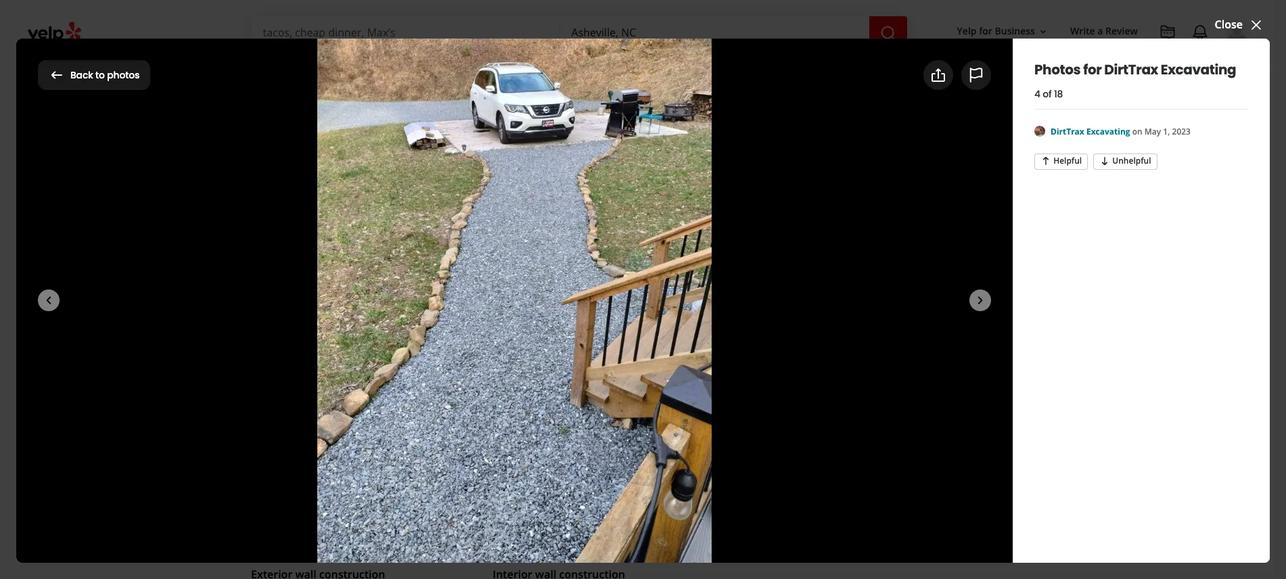 Task type: vqa. For each thing, say whether or not it's contained in the screenshot.
rightmost Chinese
no



Task type: describe. For each thing, give the bounding box(es) containing it.
share button
[[481, 224, 557, 254]]

may
[[1145, 126, 1161, 137]]

dirttrax excavating
[[251, 112, 575, 157]]

and
[[329, 512, 349, 526]]

earthmoving
[[493, 512, 560, 526]]

24 save outline v2 image
[[574, 231, 590, 247]]

services for auto
[[483, 60, 519, 73]]

business for verified by business
[[430, 481, 476, 496]]

earthmoving or regrading
[[493, 512, 627, 526]]

helpful
[[1054, 155, 1082, 167]]

24 chevron down v2 image for more
[[586, 58, 602, 75]]

review
[[1106, 25, 1138, 38]]

soil backfilling and compaction link
[[251, 512, 413, 526]]

add photo link
[[375, 224, 476, 254]]

0 horizontal spatial for
[[107, 61, 133, 88]]

24 camera v2 image
[[386, 231, 403, 247]]

1 24 chevron down v2 image from the left
[[316, 58, 333, 75]]

all
[[666, 299, 679, 314]]

back to photos
[[70, 68, 140, 82]]

unhelpful button
[[1094, 153, 1157, 170]]

regrading
[[576, 512, 627, 526]]

services offered element
[[229, 456, 756, 579]]

photos inside the add photos link
[[970, 67, 1007, 82]]

(1
[[396, 162, 406, 177]]

0 horizontal spatial photos
[[38, 61, 103, 88]]

back
[[70, 68, 93, 82]]

write for write a review
[[284, 231, 311, 246]]

photos & videos
[[251, 298, 358, 317]]

2 horizontal spatial for
[[1083, 60, 1102, 79]]

yelp
[[957, 25, 977, 38]]

see all 18 photos
[[644, 299, 735, 314]]

add photos link
[[913, 60, 1019, 90]]

24 close v2 image
[[1248, 17, 1265, 33]]

Search photos text field
[[1027, 61, 1248, 88]]

home
[[354, 60, 381, 73]]

16 nothelpful v2 image
[[1100, 156, 1110, 166]]

4
[[1035, 87, 1041, 101]]

share
[[514, 231, 545, 246]]

to
[[95, 68, 105, 82]]

excavation
[[325, 192, 384, 207]]

landscaping
[[513, 192, 581, 207]]

by
[[415, 481, 427, 496]]

write for write a review
[[1070, 25, 1095, 38]]

photos for helpful button
[[1035, 60, 1081, 79]]

services right tree
[[463, 192, 507, 207]]

yelp for business
[[957, 25, 1035, 38]]

photos for close button on the right
[[251, 298, 297, 317]]

photo of dirttrax excavating - travelers rest, sc, us. new driveway construction and gate install. image
[[251, 333, 386, 434]]

24 add photo v2 image
[[924, 67, 940, 83]]

back to photos button
[[38, 60, 150, 90]]

write a review link
[[1065, 19, 1143, 44]]

on
[[1132, 126, 1143, 137]]

user actions element
[[946, 17, 1268, 100]]

helpful button
[[1035, 153, 1088, 170]]

services for home
[[384, 60, 420, 73]]

videos
[[313, 298, 358, 317]]

verified by business
[[371, 481, 476, 496]]

services offered
[[251, 478, 361, 497]]

1 , from the left
[[431, 192, 434, 207]]

5 star rating image
[[251, 159, 370, 181]]

add for add photos
[[946, 67, 968, 82]]

24 chevron down v2 image for auto services
[[522, 58, 538, 75]]

2023
[[1172, 126, 1191, 137]]

save button
[[562, 224, 633, 254]]

search image
[[880, 25, 896, 41]]

close button
[[1215, 16, 1265, 33]]

4 of 18
[[1035, 87, 1063, 101]]

close
[[1215, 17, 1243, 32]]

dirttrax excavating link
[[1051, 126, 1132, 137]]

save
[[595, 231, 622, 246]]

1 photo of dirttrax excavating - travelers rest, sc, us. image from the left
[[397, 333, 532, 434]]

auto
[[460, 60, 481, 73]]

soil backfilling and compaction
[[251, 512, 413, 526]]

soil
[[251, 512, 270, 526]]

24 share v2 image inside share button
[[492, 231, 509, 247]]

0 vertical spatial 24 share v2 image
[[930, 67, 947, 84]]

previous photo image
[[41, 292, 57, 309]]

photo
[[433, 231, 464, 246]]

16 chevron down v2 image
[[1038, 26, 1049, 37]]

tree
[[437, 192, 461, 207]]

18 for all
[[682, 299, 694, 314]]

24 flag v2 image
[[968, 67, 984, 84]]



Task type: locate. For each thing, give the bounding box(es) containing it.
0 horizontal spatial add
[[408, 231, 430, 246]]

2 photo of dirttrax excavating - travelers rest, sc, us. image from the left
[[543, 333, 679, 434]]

0 vertical spatial a
[[1098, 25, 1103, 38]]

24 share v2 image left share
[[492, 231, 509, 247]]

,
[[431, 192, 434, 207], [507, 192, 510, 207]]

or up construction
[[562, 512, 574, 526]]

0 horizontal spatial 24 chevron down v2 image
[[316, 58, 333, 75]]

write inside user actions element
[[1070, 25, 1095, 38]]

24 chevron down v2 image
[[522, 58, 538, 75], [586, 58, 602, 75]]

a left review at top
[[314, 231, 321, 246]]

add for add photo
[[408, 231, 430, 246]]

review
[[324, 231, 359, 246]]

add left '24 flag v2' image
[[946, 67, 968, 82]]

1 vertical spatial business
[[430, 481, 476, 496]]

photos down yelp for business
[[970, 67, 1007, 82]]

photos right all
[[697, 299, 735, 314]]

1 horizontal spatial ,
[[507, 192, 510, 207]]

write left review at top
[[284, 231, 311, 246]]

photos inside back to photos button
[[107, 68, 140, 82]]

1 horizontal spatial or
[[613, 539, 624, 554]]

landscaping link
[[513, 192, 581, 207]]

excavation services , tree services , landscaping
[[325, 192, 581, 207]]

18
[[1054, 87, 1063, 101], [682, 299, 694, 314]]

verified
[[371, 481, 412, 496]]

sponsored
[[778, 549, 834, 564]]

see all 18 photos link
[[644, 299, 756, 314]]

0 vertical spatial write
[[1070, 25, 1095, 38]]

home services
[[354, 60, 420, 73]]

0 horizontal spatial 24 chevron down v2 image
[[522, 58, 538, 75]]

0 vertical spatial business
[[995, 25, 1035, 38]]

a
[[1098, 25, 1103, 38], [314, 231, 321, 246]]

(1 review) link
[[396, 162, 447, 177]]

1 horizontal spatial photos
[[251, 298, 297, 317]]

business left '16 checkmark badged v2' icon in the left of the page
[[430, 481, 476, 496]]

5.0 (1 review)
[[378, 162, 447, 177]]

services inside "link"
[[483, 60, 519, 73]]

home services link
[[344, 49, 449, 88]]

business
[[995, 25, 1035, 38], [430, 481, 476, 496]]

2 horizontal spatial photos
[[1035, 60, 1081, 79]]

1 vertical spatial or
[[613, 539, 624, 554]]

1 horizontal spatial add
[[946, 67, 968, 82]]

add photos
[[946, 67, 1007, 82]]

24 arrow left v2 image
[[49, 67, 65, 83]]

1 24 chevron down v2 image from the left
[[522, 58, 538, 75]]

0 horizontal spatial 24 share v2 image
[[492, 231, 509, 247]]

, left landscaping link
[[507, 192, 510, 207]]

yelp for business button
[[952, 19, 1054, 44]]

1 horizontal spatial 24 share v2 image
[[930, 67, 947, 84]]

services right home
[[384, 60, 420, 73]]

add inside the add photos link
[[946, 67, 968, 82]]

excavating
[[1161, 60, 1236, 79], [217, 61, 324, 88], [390, 112, 575, 157], [1087, 126, 1130, 137]]

a for review
[[314, 231, 321, 246]]

review)
[[409, 162, 447, 177]]

for right yelp
[[979, 25, 992, 38]]

earthmoving or regrading link
[[493, 512, 627, 526]]

see
[[644, 299, 663, 314]]

excavation services link
[[325, 192, 431, 207]]

photo of dirttrax excavating - travelers rest, sc, us. image
[[397, 333, 532, 434], [543, 333, 679, 434]]

1 horizontal spatial photos
[[697, 299, 735, 314]]

compaction
[[351, 512, 413, 526]]

16 helpful v2 image
[[1041, 156, 1051, 166]]

, left tree
[[431, 192, 434, 207]]

notifications image
[[1192, 24, 1208, 41]]

24 chevron down v2 image inside home services link
[[422, 58, 438, 75]]

0 vertical spatial or
[[562, 512, 574, 526]]

1 vertical spatial add
[[408, 231, 430, 246]]

or
[[562, 512, 574, 526], [613, 539, 624, 554]]

business categories element
[[250, 49, 1249, 88]]

16 checkmark badged v2 image
[[479, 483, 490, 494]]

24 chevron down v2 image inside auto services "link"
[[522, 58, 538, 75]]

offered
[[310, 478, 361, 497]]

tree services link
[[437, 192, 507, 207]]

1 horizontal spatial for
[[979, 25, 992, 38]]

24 chevron down v2 image left home
[[316, 58, 333, 75]]

photos right to
[[107, 68, 140, 82]]

1 horizontal spatial 24 chevron down v2 image
[[422, 58, 438, 75]]

write a review link
[[251, 224, 369, 254]]

backfilling
[[272, 512, 326, 526]]

2 horizontal spatial photos
[[970, 67, 1007, 82]]

1,
[[1163, 126, 1170, 137]]

driveway construction or installation
[[493, 539, 686, 554]]

2 24 chevron down v2 image from the left
[[422, 58, 438, 75]]

photos
[[1035, 60, 1081, 79], [38, 61, 103, 88], [251, 298, 297, 317]]

driveway construction or installation link
[[493, 539, 686, 554]]

24 chevron down v2 image left auto
[[422, 58, 438, 75]]

1 vertical spatial 24 share v2 image
[[492, 231, 509, 247]]

write
[[1070, 25, 1095, 38], [284, 231, 311, 246]]

0 vertical spatial add
[[946, 67, 968, 82]]

18 right of at the right top of page
[[1054, 87, 1063, 101]]

5.0
[[378, 162, 394, 177]]

add inside add photo link
[[408, 231, 430, 246]]

0 horizontal spatial business
[[430, 481, 476, 496]]

a left review
[[1098, 25, 1103, 38]]

1 vertical spatial a
[[314, 231, 321, 246]]

services down the '5.0 (1 review)' at top
[[387, 192, 431, 207]]

1 vertical spatial 18
[[682, 299, 694, 314]]

a for review
[[1098, 25, 1103, 38]]

dirttrax excavating on may 1, 2023
[[1051, 126, 1191, 137]]

for right to
[[107, 61, 133, 88]]

0 vertical spatial 18
[[1054, 87, 1063, 101]]

24 chevron down v2 image right the auto services
[[522, 58, 538, 75]]

1 horizontal spatial write
[[1070, 25, 1095, 38]]

24 phone v2 image
[[997, 302, 1014, 318]]

2 , from the left
[[507, 192, 510, 207]]

1 horizontal spatial 24 chevron down v2 image
[[586, 58, 602, 75]]

auto services link
[[449, 49, 549, 88]]

auto services
[[460, 60, 519, 73]]

photos
[[970, 67, 1007, 82], [107, 68, 140, 82], [697, 299, 735, 314]]

add photo
[[408, 231, 464, 246]]

write a review
[[1070, 25, 1138, 38]]

a inside write a review link
[[1098, 25, 1103, 38]]

1 horizontal spatial a
[[1098, 25, 1103, 38]]

0 horizontal spatial photo of dirttrax excavating - travelers rest, sc, us. image
[[397, 333, 532, 434]]

driveway
[[493, 539, 541, 554]]

for inside button
[[979, 25, 992, 38]]

None search field
[[252, 16, 910, 49]]

next photo image
[[972, 292, 989, 309]]

more link
[[549, 49, 613, 88]]

24 directions v2 image
[[997, 340, 1014, 357]]

installation
[[627, 539, 686, 554]]

0 horizontal spatial 18
[[682, 299, 694, 314]]

for
[[979, 25, 992, 38], [1083, 60, 1102, 79], [107, 61, 133, 88]]

&
[[300, 298, 310, 317]]

photos & videos element
[[0, 0, 1286, 579]]

add right 24 camera v2 icon
[[408, 231, 430, 246]]

0 horizontal spatial write
[[284, 231, 311, 246]]

business inside the services offered element
[[430, 481, 476, 496]]

for down write a review link
[[1083, 60, 1102, 79]]

write left review
[[1070, 25, 1095, 38]]

business inside button
[[995, 25, 1035, 38]]

0 horizontal spatial a
[[314, 231, 321, 246]]

0 horizontal spatial photos
[[107, 68, 140, 82]]

1 horizontal spatial business
[[995, 25, 1035, 38]]

24 chevron down v2 image
[[316, 58, 333, 75], [422, 58, 438, 75]]

unhelpful
[[1113, 155, 1151, 167]]

18 for of
[[1054, 87, 1063, 101]]

business for yelp for business
[[995, 25, 1035, 38]]

1 horizontal spatial 18
[[1054, 87, 1063, 101]]

projects image
[[1160, 24, 1176, 41]]

services right auto
[[483, 60, 519, 73]]

0 horizontal spatial photos for dirttrax excavating
[[38, 61, 324, 88]]

a inside write a review link
[[314, 231, 321, 246]]

photos for dirttrax excavating
[[1035, 60, 1236, 79], [38, 61, 324, 88]]

search image
[[1227, 70, 1238, 80]]

0 horizontal spatial ,
[[431, 192, 434, 207]]

more
[[560, 60, 583, 73]]

construction
[[544, 539, 610, 554]]

1 vertical spatial write
[[284, 231, 311, 246]]

write a review
[[284, 231, 359, 246]]

services
[[384, 60, 420, 73], [483, 60, 519, 73], [387, 192, 431, 207], [463, 192, 507, 207], [251, 478, 308, 497]]

24 chevron down v2 image right more in the top of the page
[[586, 58, 602, 75]]

24 share v2 image
[[930, 67, 947, 84], [492, 231, 509, 247]]

business left 16 chevron down v2 icon
[[995, 25, 1035, 38]]

24 share v2 image left '24 flag v2' image
[[930, 67, 947, 84]]

services up soil
[[251, 478, 308, 497]]

add
[[946, 67, 968, 82], [408, 231, 430, 246]]

of
[[1043, 87, 1052, 101]]

dirttrax
[[1104, 60, 1158, 79], [137, 61, 213, 88], [251, 112, 383, 157], [1051, 126, 1084, 137]]

0 horizontal spatial or
[[562, 512, 574, 526]]

1 horizontal spatial photos for dirttrax excavating
[[1035, 60, 1236, 79]]

1 horizontal spatial photo of dirttrax excavating - travelers rest, sc, us. image
[[543, 333, 679, 434]]

18 right all
[[682, 299, 694, 314]]

services for excavation
[[387, 192, 431, 207]]

24 chevron down v2 image inside more link
[[586, 58, 602, 75]]

2 24 chevron down v2 image from the left
[[586, 58, 602, 75]]

or down regrading
[[613, 539, 624, 554]]



